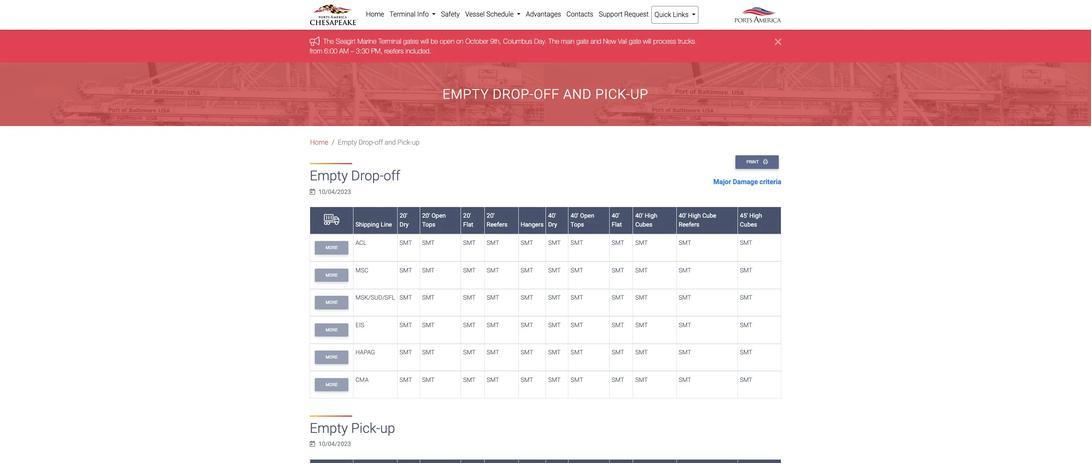Task type: locate. For each thing, give the bounding box(es) containing it.
40' left 40' high cubes
[[612, 212, 620, 220]]

high for 45' high cubes
[[750, 212, 762, 220]]

calendar day image
[[310, 189, 315, 195], [310, 442, 315, 448]]

0 vertical spatial terminal
[[390, 10, 416, 18]]

20' left 20' open tops
[[400, 212, 408, 220]]

cubes down 45'
[[740, 222, 758, 229]]

cubes right 40' flat
[[636, 222, 653, 229]]

will
[[421, 38, 429, 45], [643, 38, 652, 45]]

0 horizontal spatial home
[[310, 139, 328, 147]]

0 vertical spatial home link
[[363, 6, 387, 23]]

on
[[457, 38, 464, 45]]

high right 40' flat
[[645, 212, 658, 220]]

off
[[534, 86, 560, 102], [375, 139, 383, 147], [384, 168, 400, 184]]

dry
[[400, 222, 409, 229], [548, 222, 557, 229]]

links
[[673, 11, 689, 19]]

0 horizontal spatial will
[[421, 38, 429, 45]]

1 gate from the left
[[577, 38, 589, 45]]

1 cubes from the left
[[636, 222, 653, 229]]

1 horizontal spatial gate
[[629, 38, 642, 45]]

2 gate from the left
[[629, 38, 642, 45]]

1 horizontal spatial cubes
[[740, 222, 758, 229]]

shipping
[[356, 222, 379, 229]]

2 vertical spatial up
[[380, 421, 395, 437]]

2 10/04/2023 from the top
[[319, 441, 351, 449]]

20' inside the "20' flat"
[[463, 212, 471, 220]]

0 horizontal spatial tops
[[422, 222, 436, 229]]

0 vertical spatial off
[[534, 86, 560, 102]]

10/04/2023 down empty pick-up on the left of the page
[[319, 441, 351, 449]]

up
[[631, 86, 649, 102], [412, 139, 420, 147], [380, 421, 395, 437]]

be
[[431, 38, 438, 45]]

gate right main
[[577, 38, 589, 45]]

the seagirt marine terminal gates will be open on october 9th, columbus day. the main gate and new vail gate will process trucks from 6:00 am – 3:30 pm, reefers included. alert
[[0, 30, 1092, 63]]

1 horizontal spatial the
[[549, 38, 559, 45]]

2 horizontal spatial up
[[631, 86, 649, 102]]

0 vertical spatial 10/04/2023
[[319, 189, 351, 196]]

will left process
[[643, 38, 652, 45]]

45' high cubes
[[740, 212, 762, 229]]

cubes inside 40' high cubes
[[636, 222, 653, 229]]

9th,
[[491, 38, 502, 45]]

1 flat from the left
[[463, 222, 474, 229]]

tops inside 20' open tops
[[422, 222, 436, 229]]

4 20' from the left
[[487, 212, 495, 220]]

open left 40' flat
[[580, 212, 595, 220]]

tops right 40' dry
[[571, 222, 584, 229]]

line
[[381, 222, 392, 229]]

quick
[[655, 11, 672, 19]]

tops inside "40' open tops"
[[571, 222, 584, 229]]

0 horizontal spatial off
[[375, 139, 383, 147]]

flat
[[463, 222, 474, 229], [612, 222, 622, 229]]

am
[[339, 47, 349, 55]]

2 dry from the left
[[548, 222, 557, 229]]

1 horizontal spatial empty drop-off and pick-up
[[443, 86, 649, 102]]

flat left 40' high cubes
[[612, 222, 622, 229]]

1 horizontal spatial reefers
[[679, 222, 700, 229]]

empty
[[443, 86, 489, 102], [338, 139, 357, 147], [310, 168, 348, 184], [310, 421, 348, 437]]

40' left "40' open tops" in the top right of the page
[[548, 212, 556, 220]]

0 horizontal spatial reefers
[[487, 222, 508, 229]]

2 tops from the left
[[571, 222, 584, 229]]

home
[[366, 10, 384, 18], [310, 139, 328, 147]]

2 the from the left
[[549, 38, 559, 45]]

0 horizontal spatial gate
[[577, 38, 589, 45]]

1 open from the left
[[432, 212, 446, 220]]

0 vertical spatial pick-
[[596, 86, 631, 102]]

20' for 20' open tops
[[422, 212, 430, 220]]

2 open from the left
[[580, 212, 595, 220]]

0 horizontal spatial dry
[[400, 222, 409, 229]]

drop-
[[493, 86, 534, 102], [359, 139, 375, 147], [351, 168, 384, 184]]

terminal
[[390, 10, 416, 18], [379, 38, 402, 45]]

high inside 40' high cubes
[[645, 212, 658, 220]]

20' reefers
[[487, 212, 508, 229]]

info
[[417, 10, 429, 18]]

1 vertical spatial home
[[310, 139, 328, 147]]

shipping line
[[356, 222, 392, 229]]

advantages link
[[523, 6, 564, 23]]

2 horizontal spatial high
[[750, 212, 762, 220]]

3 40' from the left
[[612, 212, 620, 220]]

1 high from the left
[[645, 212, 658, 220]]

2 vertical spatial off
[[384, 168, 400, 184]]

reefers
[[487, 222, 508, 229], [679, 222, 700, 229]]

1 horizontal spatial high
[[688, 212, 701, 220]]

tops right 20' dry
[[422, 222, 436, 229]]

dry right hangers
[[548, 222, 557, 229]]

2 20' from the left
[[422, 212, 430, 220]]

1 horizontal spatial flat
[[612, 222, 622, 229]]

20' for 20' dry
[[400, 212, 408, 220]]

dry for 20' dry
[[400, 222, 409, 229]]

close image
[[775, 37, 782, 47]]

0 horizontal spatial home link
[[310, 139, 328, 147]]

40' for 40' high cube reefers
[[679, 212, 687, 220]]

40' for 40' high cubes
[[636, 212, 644, 220]]

1 vertical spatial 10/04/2023
[[319, 441, 351, 449]]

1 20' from the left
[[400, 212, 408, 220]]

1 horizontal spatial open
[[580, 212, 595, 220]]

reefers inside 40' high cube reefers
[[679, 222, 700, 229]]

cubes
[[636, 222, 653, 229], [740, 222, 758, 229]]

1 horizontal spatial up
[[412, 139, 420, 147]]

20' inside 20' open tops
[[422, 212, 430, 220]]

high inside 40' high cube reefers
[[688, 212, 701, 220]]

quick links
[[655, 11, 691, 19]]

20' inside 20' dry
[[400, 212, 408, 220]]

tops for 40'
[[571, 222, 584, 229]]

20' left 20' reefers
[[463, 212, 471, 220]]

40' right 40' flat
[[636, 212, 644, 220]]

40' left cube
[[679, 212, 687, 220]]

high inside 45' high cubes
[[750, 212, 762, 220]]

empty pick-up
[[310, 421, 395, 437]]

2 vertical spatial drop-
[[351, 168, 384, 184]]

2 will from the left
[[643, 38, 652, 45]]

3 high from the left
[[750, 212, 762, 220]]

1 vertical spatial terminal
[[379, 38, 402, 45]]

open inside 20' open tops
[[432, 212, 446, 220]]

2 reefers from the left
[[679, 222, 700, 229]]

major damage criteria link
[[714, 177, 782, 187]]

0 horizontal spatial the
[[323, 38, 334, 45]]

40' for 40' open tops
[[571, 212, 579, 220]]

1 the from the left
[[323, 38, 334, 45]]

1 horizontal spatial pick-
[[398, 139, 412, 147]]

2 calendar day image from the top
[[310, 442, 315, 448]]

40'
[[548, 212, 556, 220], [571, 212, 579, 220], [612, 212, 620, 220], [636, 212, 644, 220], [679, 212, 687, 220]]

cubes inside 45' high cubes
[[740, 222, 758, 229]]

contacts
[[567, 10, 594, 18]]

open for 20' open tops
[[432, 212, 446, 220]]

open
[[432, 212, 446, 220], [580, 212, 595, 220]]

hapag
[[356, 350, 375, 357]]

3:30
[[356, 47, 369, 55]]

support request link
[[596, 6, 652, 23]]

1 horizontal spatial off
[[384, 168, 400, 184]]

high
[[645, 212, 658, 220], [688, 212, 701, 220], [750, 212, 762, 220]]

1 horizontal spatial tops
[[571, 222, 584, 229]]

open inside "40' open tops"
[[580, 212, 595, 220]]

gate
[[577, 38, 589, 45], [629, 38, 642, 45]]

terminal left info
[[390, 10, 416, 18]]

high right 45'
[[750, 212, 762, 220]]

0 horizontal spatial flat
[[463, 222, 474, 229]]

20' right 20' dry
[[422, 212, 430, 220]]

4 40' from the left
[[636, 212, 644, 220]]

2 vertical spatial and
[[385, 139, 396, 147]]

40' high cubes
[[636, 212, 658, 229]]

major damage criteria
[[714, 178, 782, 186]]

marine
[[358, 38, 377, 45]]

flat left 20' reefers
[[463, 222, 474, 229]]

the
[[323, 38, 334, 45], [549, 38, 559, 45]]

0 vertical spatial and
[[591, 38, 602, 45]]

20'
[[400, 212, 408, 220], [422, 212, 430, 220], [463, 212, 471, 220], [487, 212, 495, 220]]

1 40' from the left
[[548, 212, 556, 220]]

and
[[591, 38, 602, 45], [564, 86, 592, 102], [385, 139, 396, 147]]

10/04/2023 down the empty drop-off
[[319, 189, 351, 196]]

1 vertical spatial off
[[375, 139, 383, 147]]

tops
[[422, 222, 436, 229], [571, 222, 584, 229]]

0 vertical spatial drop-
[[493, 86, 534, 102]]

5 40' from the left
[[679, 212, 687, 220]]

high left cube
[[688, 212, 701, 220]]

safety
[[441, 10, 460, 18]]

0 horizontal spatial up
[[380, 421, 395, 437]]

3 20' from the left
[[463, 212, 471, 220]]

the seagirt marine terminal gates will be open on october 9th, columbus day. the main gate and new vail gate will process trucks from 6:00 am – 3:30 pm, reefers included.
[[310, 38, 695, 55]]

gate right the vail
[[629, 38, 642, 45]]

40' inside 40' flat
[[612, 212, 620, 220]]

dry right line at the left of page
[[400, 222, 409, 229]]

empty drop-off and pick-up
[[443, 86, 649, 102], [338, 139, 420, 147]]

msc
[[356, 267, 369, 274]]

terminal up reefers at the left top of page
[[379, 38, 402, 45]]

2 40' from the left
[[571, 212, 579, 220]]

1 dry from the left
[[400, 222, 409, 229]]

10/04/2023
[[319, 189, 351, 196], [319, 441, 351, 449]]

40' right 40' dry
[[571, 212, 579, 220]]

1 horizontal spatial dry
[[548, 222, 557, 229]]

open
[[440, 38, 455, 45]]

2 vertical spatial pick-
[[351, 421, 380, 437]]

40' inside 40' high cubes
[[636, 212, 644, 220]]

1 horizontal spatial home link
[[363, 6, 387, 23]]

2 flat from the left
[[612, 222, 622, 229]]

request
[[625, 10, 649, 18]]

open left the "20' flat"
[[432, 212, 446, 220]]

1 vertical spatial calendar day image
[[310, 442, 315, 448]]

the up 6:00
[[323, 38, 334, 45]]

–
[[351, 47, 354, 55]]

2 high from the left
[[688, 212, 701, 220]]

0 vertical spatial calendar day image
[[310, 189, 315, 195]]

1 vertical spatial drop-
[[359, 139, 375, 147]]

home link
[[363, 6, 387, 23], [310, 139, 328, 147]]

20' right the "20' flat"
[[487, 212, 495, 220]]

pick-
[[596, 86, 631, 102], [398, 139, 412, 147], [351, 421, 380, 437]]

0 horizontal spatial open
[[432, 212, 446, 220]]

vessel schedule
[[465, 10, 516, 18]]

major
[[714, 178, 731, 186]]

0 vertical spatial up
[[631, 86, 649, 102]]

40' inside 40' high cube reefers
[[679, 212, 687, 220]]

40' inside 40' dry
[[548, 212, 556, 220]]

empty drop-off
[[310, 168, 400, 184]]

0 horizontal spatial cubes
[[636, 222, 653, 229]]

20' inside 20' reefers
[[487, 212, 495, 220]]

1 tops from the left
[[422, 222, 436, 229]]

included.
[[406, 47, 432, 55]]

print link
[[736, 156, 779, 169]]

smt
[[400, 240, 412, 247], [422, 240, 435, 247], [463, 240, 476, 247], [487, 240, 499, 247], [521, 240, 533, 247], [548, 240, 561, 247], [571, 240, 583, 247], [612, 240, 625, 247], [636, 240, 648, 247], [679, 240, 692, 247], [400, 267, 412, 274], [422, 267, 435, 274], [463, 267, 476, 274], [487, 267, 499, 274], [521, 267, 533, 274], [548, 267, 561, 274], [571, 267, 583, 274], [612, 267, 625, 274], [636, 267, 648, 274], [679, 267, 692, 274], [400, 295, 412, 302], [422, 295, 435, 302], [463, 295, 476, 302], [487, 295, 499, 302], [521, 295, 533, 302], [548, 295, 561, 302], [571, 295, 583, 302], [612, 295, 625, 302], [636, 295, 648, 302], [679, 295, 692, 302], [400, 322, 412, 329], [422, 322, 435, 329], [463, 322, 476, 329], [487, 322, 499, 329], [521, 322, 533, 329], [548, 322, 561, 329], [571, 322, 583, 329], [612, 322, 625, 329], [636, 322, 648, 329], [679, 322, 692, 329], [740, 322, 753, 329], [400, 350, 412, 357], [422, 350, 435, 357], [463, 350, 476, 357], [487, 350, 499, 357], [521, 350, 533, 357], [548, 350, 561, 357], [571, 350, 583, 357], [612, 350, 625, 357], [636, 350, 648, 357], [679, 350, 692, 357], [740, 350, 753, 357], [400, 377, 412, 384], [422, 377, 435, 384], [463, 377, 476, 384], [487, 377, 499, 384], [521, 377, 533, 384], [548, 377, 561, 384], [571, 377, 583, 384], [612, 377, 625, 384], [636, 377, 648, 384], [679, 377, 692, 384], [740, 377, 753, 384]]

october
[[466, 38, 489, 45]]

0 horizontal spatial empty drop-off and pick-up
[[338, 139, 420, 147]]

1 horizontal spatial home
[[366, 10, 384, 18]]

2 cubes from the left
[[740, 222, 758, 229]]

0 horizontal spatial high
[[645, 212, 658, 220]]

40' inside "40' open tops"
[[571, 212, 579, 220]]

high for 40' high cube reefers
[[688, 212, 701, 220]]

1 10/04/2023 from the top
[[319, 189, 351, 196]]

gates
[[403, 38, 419, 45]]

1 vertical spatial empty drop-off and pick-up
[[338, 139, 420, 147]]

1 horizontal spatial will
[[643, 38, 652, 45]]

the right day.
[[549, 38, 559, 45]]

will left be
[[421, 38, 429, 45]]



Task type: describe. For each thing, give the bounding box(es) containing it.
20' for 20' flat
[[463, 212, 471, 220]]

1 vertical spatial up
[[412, 139, 420, 147]]

1 reefers from the left
[[487, 222, 508, 229]]

20' dry
[[400, 212, 409, 229]]

cubes for 45'
[[740, 222, 758, 229]]

cube
[[703, 212, 717, 220]]

terminal info
[[390, 10, 431, 18]]

new
[[603, 38, 616, 45]]

2 horizontal spatial off
[[534, 86, 560, 102]]

msk/sud/sfl
[[356, 295, 395, 302]]

1 vertical spatial and
[[564, 86, 592, 102]]

vail
[[618, 38, 627, 45]]

pm,
[[371, 47, 383, 55]]

seagirt
[[336, 38, 356, 45]]

terminal inside the seagirt marine terminal gates will be open on october 9th, columbus day. the main gate and new vail gate will process trucks from 6:00 am – 3:30 pm, reefers included.
[[379, 38, 402, 45]]

safety link
[[439, 6, 463, 23]]

20' open tops
[[422, 212, 446, 229]]

cma
[[356, 377, 369, 384]]

0 vertical spatial empty drop-off and pick-up
[[443, 86, 649, 102]]

trucks
[[678, 38, 695, 45]]

open for 40' open tops
[[580, 212, 595, 220]]

45'
[[740, 212, 748, 220]]

tops for 20'
[[422, 222, 436, 229]]

40' open tops
[[571, 212, 595, 229]]

40' dry
[[548, 212, 557, 229]]

0 vertical spatial home
[[366, 10, 384, 18]]

2 horizontal spatial pick-
[[596, 86, 631, 102]]

quick links link
[[652, 6, 699, 24]]

process
[[654, 38, 676, 45]]

1 will from the left
[[421, 38, 429, 45]]

day.
[[534, 38, 547, 45]]

flat for 20' flat
[[463, 222, 474, 229]]

dry for 40' dry
[[548, 222, 557, 229]]

acl
[[356, 240, 367, 247]]

6:00
[[324, 47, 338, 55]]

main
[[561, 38, 575, 45]]

the seagirt marine terminal gates will be open on october 9th, columbus day. the main gate and new vail gate will process trucks from 6:00 am – 3:30 pm, reefers included. link
[[310, 38, 695, 55]]

40' for 40' dry
[[548, 212, 556, 220]]

from
[[310, 47, 322, 55]]

damage
[[733, 178, 758, 186]]

flat for 40' flat
[[612, 222, 622, 229]]

print
[[747, 159, 760, 165]]

40' high cube reefers
[[679, 212, 717, 229]]

hangers
[[521, 222, 544, 229]]

high for 40' high cubes
[[645, 212, 658, 220]]

0 horizontal spatial pick-
[[351, 421, 380, 437]]

schedule
[[487, 10, 514, 18]]

eis
[[356, 322, 364, 329]]

support request
[[599, 10, 649, 18]]

bullhorn image
[[310, 36, 323, 46]]

1 calendar day image from the top
[[310, 189, 315, 195]]

1 vertical spatial home link
[[310, 139, 328, 147]]

advantages
[[526, 10, 561, 18]]

reefers
[[385, 47, 404, 55]]

20' flat
[[463, 212, 474, 229]]

and inside the seagirt marine terminal gates will be open on october 9th, columbus day. the main gate and new vail gate will process trucks from 6:00 am – 3:30 pm, reefers included.
[[591, 38, 602, 45]]

print image
[[764, 159, 768, 164]]

criteria
[[760, 178, 782, 186]]

40' for 40' flat
[[612, 212, 620, 220]]

terminal info link
[[387, 6, 439, 23]]

support
[[599, 10, 623, 18]]

vessel schedule link
[[463, 6, 523, 23]]

40' flat
[[612, 212, 622, 229]]

columbus
[[503, 38, 533, 45]]

1 vertical spatial pick-
[[398, 139, 412, 147]]

20' for 20' reefers
[[487, 212, 495, 220]]

cubes for 40'
[[636, 222, 653, 229]]

vessel
[[465, 10, 485, 18]]

terminal inside terminal info link
[[390, 10, 416, 18]]

contacts link
[[564, 6, 596, 23]]



Task type: vqa. For each thing, say whether or not it's contained in the screenshot.
Day.
yes



